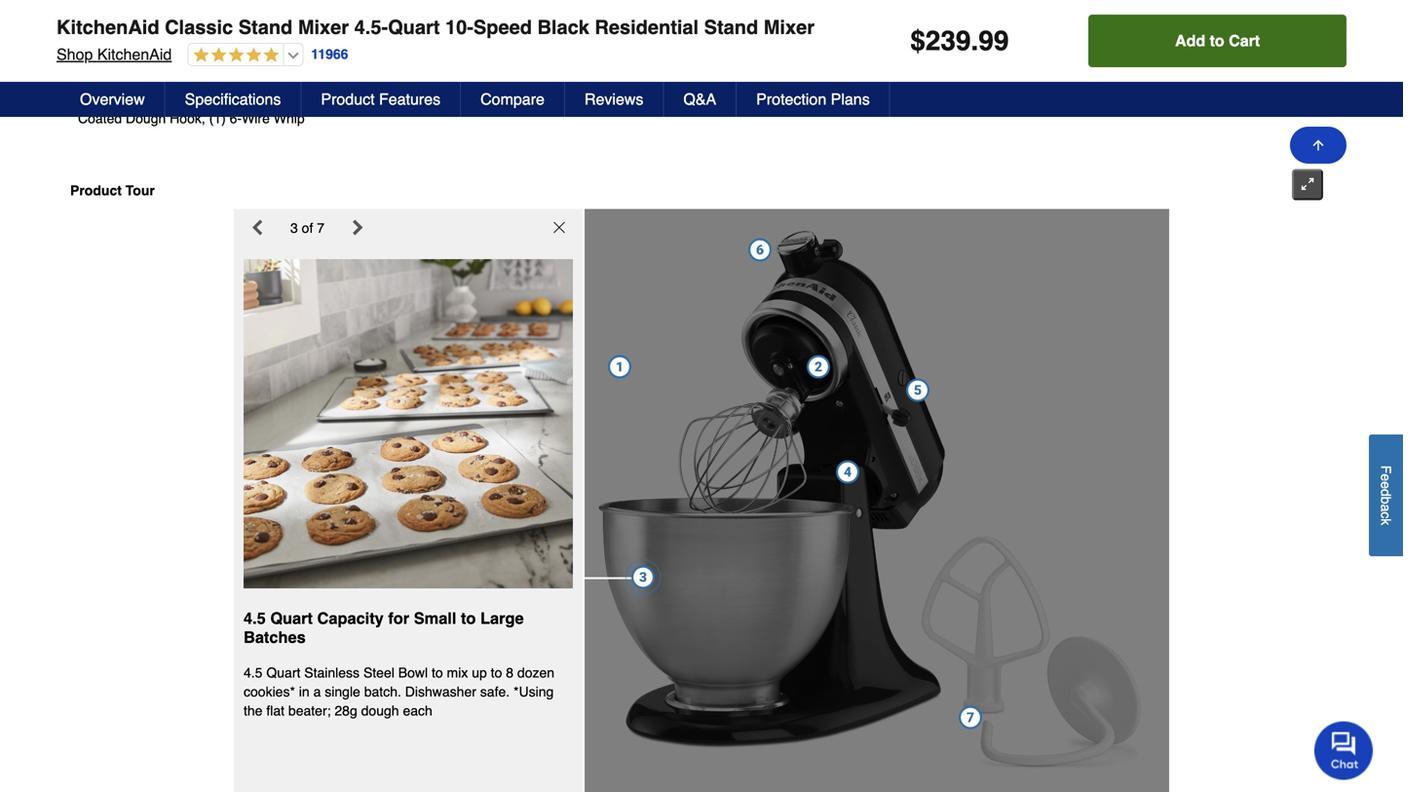 Task type: describe. For each thing, give the bounding box(es) containing it.
shop
[[57, 45, 93, 63]]

4.8 stars image
[[188, 47, 279, 65]]

cart
[[1229, 32, 1261, 50]]

single
[[325, 684, 361, 700]]

(1) up whip on the top left of page
[[290, 92, 307, 107]]

bowl,
[[253, 92, 287, 107]]

q&a button
[[664, 82, 737, 117]]

2 stand from the left
[[704, 16, 759, 39]]

reviews
[[585, 90, 644, 108]]

quart inside the 4.5 quart stainless steel bowl to mix up to 8 dozen cookies* in a single batch. dishwasher safe. *using the flat beater; 28g dough each
[[266, 665, 301, 681]]

product for product features
[[321, 90, 375, 108]]

k
[[1379, 519, 1395, 526]]

arrow up image
[[1311, 137, 1327, 153]]

f e e d b a c k button
[[1370, 435, 1404, 557]]

overview
[[80, 90, 145, 108]]

to left 8
[[491, 665, 502, 681]]

plans
[[831, 90, 870, 108]]

safe.
[[480, 684, 510, 700]]

dough
[[126, 111, 166, 126]]

8
[[506, 665, 514, 681]]

c
[[1379, 512, 1395, 519]]

k455
[[121, 67, 154, 83]]

10-
[[446, 16, 474, 39]]

(1) left '6-'
[[209, 111, 226, 126]]

$ 239 . 99
[[911, 25, 1009, 57]]

protection plans
[[757, 90, 870, 108]]

2 e from the top
[[1379, 482, 1395, 489]]

capacity
[[317, 610, 384, 628]]

model
[[78, 67, 117, 83]]

black
[[538, 16, 590, 39]]

kitchenaid classic stand mixer 4.5-quart 10-speed black residential stand mixer
[[57, 16, 815, 39]]

beater,
[[385, 92, 428, 107]]

11966
[[311, 46, 348, 62]]

f
[[1379, 466, 1395, 474]]

hook,
[[170, 111, 205, 126]]

includes
[[158, 67, 213, 83]]

(1) right beater,
[[432, 92, 449, 107]]

bowl
[[398, 665, 428, 681]]

b
[[1379, 497, 1395, 504]]

2 mixer from the left
[[764, 16, 815, 39]]

the
[[244, 703, 263, 719]]

product features button
[[302, 82, 461, 117]]

4.5 for 4.5 quart stainless steel bowl to mix up to 8 dozen cookies* in a single batch. dishwasher safe. *using the flat beater; 28g dough each
[[244, 665, 263, 681]]

up
[[472, 665, 487, 681]]

add
[[1176, 32, 1206, 50]]

quart inside the 4.5 quart capacity for small to large batches
[[270, 610, 313, 628]]

1 stand from the left
[[239, 16, 293, 39]]

quart left 10-
[[388, 16, 440, 39]]

batches
[[244, 629, 306, 647]]

.
[[971, 25, 979, 57]]

compare
[[481, 90, 545, 108]]

99
[[979, 25, 1009, 57]]

a inside the 4.5 quart stainless steel bowl to mix up to 8 dozen cookies* in a single batch. dishwasher safe. *using the flat beater; 28g dough each
[[314, 684, 321, 700]]

specifications
[[185, 90, 281, 108]]

mix
[[447, 665, 468, 681]]

small
[[414, 610, 457, 628]]

whip
[[274, 111, 305, 126]]

1 vertical spatial kitchenaid
[[97, 45, 172, 63]]

add to cart button
[[1089, 15, 1347, 67]]

239
[[926, 25, 971, 57]]

features
[[379, 90, 441, 108]]

product features
[[321, 90, 441, 108]]

reviews button
[[565, 82, 664, 117]]

batch.
[[364, 684, 402, 700]]

1 e from the top
[[1379, 474, 1395, 482]]

28g
[[335, 703, 358, 719]]



Task type: locate. For each thing, give the bounding box(es) containing it.
4.5-
[[354, 16, 388, 39]]

1 vertical spatial 4.5
[[244, 610, 266, 628]]

quart
[[388, 16, 440, 39], [121, 92, 155, 107], [270, 610, 313, 628], [266, 665, 301, 681]]

large
[[481, 610, 524, 628]]

overview button
[[60, 82, 165, 117]]

to right small on the left of the page
[[461, 610, 476, 628]]

stainless
[[159, 92, 215, 107], [304, 665, 360, 681]]

steel up '6-'
[[218, 92, 249, 107]]

1 horizontal spatial coated
[[311, 92, 355, 107]]

1 vertical spatial coated
[[78, 111, 122, 126]]

protection
[[757, 90, 827, 108]]

quart inside model k455 includes (1) 4.5 quart stainless steel bowl, (1) coated flat beater, (1) coated dough hook, (1) 6-wire whip
[[121, 92, 155, 107]]

1 horizontal spatial a
[[1379, 504, 1395, 512]]

(1) down model
[[78, 92, 95, 107]]

wire
[[242, 111, 270, 126]]

a inside button
[[1379, 504, 1395, 512]]

4.5 inside the 4.5 quart stainless steel bowl to mix up to 8 dozen cookies* in a single batch. dishwasher safe. *using the flat beater; 28g dough each
[[244, 665, 263, 681]]

a right in
[[314, 684, 321, 700]]

a up k
[[1379, 504, 1395, 512]]

flat
[[359, 92, 381, 107]]

to inside button
[[1210, 32, 1225, 50]]

4.5 inside model k455 includes (1) 4.5 quart stainless steel bowl, (1) coated flat beater, (1) coated dough hook, (1) 6-wire whip
[[98, 92, 117, 107]]

0 horizontal spatial stand
[[239, 16, 293, 39]]

0 horizontal spatial stainless
[[159, 92, 215, 107]]

beater;
[[288, 703, 331, 719]]

3 of 7
[[291, 220, 325, 236]]

0 vertical spatial product
[[321, 90, 375, 108]]

cookies*
[[244, 684, 295, 700]]

mixer up protection
[[764, 16, 815, 39]]

1 vertical spatial a
[[314, 684, 321, 700]]

kitchenaid up k455
[[97, 45, 172, 63]]

stainless inside model k455 includes (1) 4.5 quart stainless steel bowl, (1) coated flat beater, (1) coated dough hook, (1) 6-wire whip
[[159, 92, 215, 107]]

dough
[[361, 703, 399, 719]]

4.5 up batches
[[244, 610, 266, 628]]

0 vertical spatial 4.5
[[98, 92, 117, 107]]

kitchenaid up shop kitchenaid at the top
[[57, 16, 159, 39]]

stand up q&a
[[704, 16, 759, 39]]

compare button
[[461, 82, 565, 117]]

d
[[1379, 489, 1395, 497]]

classic
[[165, 16, 233, 39]]

0 vertical spatial stainless
[[159, 92, 215, 107]]

1 vertical spatial steel
[[364, 665, 395, 681]]

protection plans button
[[737, 82, 891, 117]]

4.5 inside the 4.5 quart capacity for small to large batches
[[244, 610, 266, 628]]

stand
[[239, 16, 293, 39], [704, 16, 759, 39]]

$
[[911, 25, 926, 57]]

chat invite button image
[[1315, 721, 1375, 780]]

coated
[[311, 92, 355, 107], [78, 111, 122, 126]]

product
[[321, 90, 375, 108], [70, 183, 122, 199]]

2 vertical spatial 4.5
[[244, 665, 263, 681]]

stand up 4.8 stars image
[[239, 16, 293, 39]]

add to cart
[[1176, 32, 1261, 50]]

3
[[291, 220, 298, 236]]

flat
[[266, 703, 285, 719]]

0 vertical spatial kitchenaid
[[57, 16, 159, 39]]

quart up cookies*
[[266, 665, 301, 681]]

e
[[1379, 474, 1395, 482], [1379, 482, 1395, 489]]

4.5 up cookies*
[[244, 665, 263, 681]]

0 horizontal spatial coated
[[78, 111, 122, 126]]

coated down overview
[[78, 111, 122, 126]]

1 horizontal spatial stainless
[[304, 665, 360, 681]]

product for product tour
[[70, 183, 122, 199]]

quart up the dough
[[121, 92, 155, 107]]

steel inside model k455 includes (1) 4.5 quart stainless steel bowl, (1) coated flat beater, (1) coated dough hook, (1) 6-wire whip
[[218, 92, 249, 107]]

steel up batch.
[[364, 665, 395, 681]]

4.5 for 4.5 quart capacity for small to large batches
[[244, 610, 266, 628]]

to
[[1210, 32, 1225, 50], [461, 610, 476, 628], [432, 665, 443, 681], [491, 665, 502, 681]]

0 horizontal spatial mixer
[[298, 16, 349, 39]]

1 horizontal spatial product
[[321, 90, 375, 108]]

of
[[302, 220, 313, 236]]

to inside the 4.5 quart capacity for small to large batches
[[461, 610, 476, 628]]

specifications button
[[165, 82, 302, 117]]

1 horizontal spatial mixer
[[764, 16, 815, 39]]

(1)
[[78, 92, 95, 107], [290, 92, 307, 107], [432, 92, 449, 107], [209, 111, 226, 126]]

product inside the product features button
[[321, 90, 375, 108]]

0 vertical spatial steel
[[218, 92, 249, 107]]

stainless up hook,
[[159, 92, 215, 107]]

f e e d b a c k
[[1379, 466, 1395, 526]]

coated left flat
[[311, 92, 355, 107]]

4.5 quart capacity for small to large batches
[[244, 610, 524, 647]]

tour
[[126, 183, 155, 199]]

6-
[[230, 111, 242, 126]]

kitchenaid
[[57, 16, 159, 39], [97, 45, 172, 63]]

stainless up single
[[304, 665, 360, 681]]

product left tour
[[70, 183, 122, 199]]

model k455 includes (1) 4.5 quart stainless steel bowl, (1) coated flat beater, (1) coated dough hook, (1) 6-wire whip
[[78, 67, 449, 126]]

7
[[317, 220, 325, 236]]

4.5
[[98, 92, 117, 107], [244, 610, 266, 628], [244, 665, 263, 681]]

4.5 down model
[[98, 92, 117, 107]]

each
[[403, 703, 433, 719]]

dozen
[[518, 665, 555, 681]]

0 horizontal spatial steel
[[218, 92, 249, 107]]

for
[[388, 610, 410, 628]]

to right add
[[1210, 32, 1225, 50]]

e up b
[[1379, 482, 1395, 489]]

0 vertical spatial a
[[1379, 504, 1395, 512]]

a
[[1379, 504, 1395, 512], [314, 684, 321, 700]]

in
[[299, 684, 310, 700]]

shop kitchenaid
[[57, 45, 172, 63]]

stainless inside the 4.5 quart stainless steel bowl to mix up to 8 dozen cookies* in a single batch. dishwasher safe. *using the flat beater; 28g dough each
[[304, 665, 360, 681]]

product down 11966
[[321, 90, 375, 108]]

dishwasher
[[405, 684, 477, 700]]

e up d
[[1379, 474, 1395, 482]]

mixer up 11966
[[298, 16, 349, 39]]

q&a
[[684, 90, 717, 108]]

to up dishwasher
[[432, 665, 443, 681]]

1 vertical spatial stainless
[[304, 665, 360, 681]]

4.5 quart stainless steel bowl to mix up to 8 dozen cookies* in a single batch. dishwasher safe. *using the flat beater; 28g dough each
[[244, 665, 555, 719]]

quart up batches
[[270, 610, 313, 628]]

steel
[[218, 92, 249, 107], [364, 665, 395, 681]]

product tour
[[70, 183, 155, 199]]

1 horizontal spatial steel
[[364, 665, 395, 681]]

1 mixer from the left
[[298, 16, 349, 39]]

*using
[[514, 684, 554, 700]]

residential
[[595, 16, 699, 39]]

0 horizontal spatial a
[[314, 684, 321, 700]]

mixer
[[298, 16, 349, 39], [764, 16, 815, 39]]

steel inside the 4.5 quart stainless steel bowl to mix up to 8 dozen cookies* in a single batch. dishwasher safe. *using the flat beater; 28g dough each
[[364, 665, 395, 681]]

1 horizontal spatial stand
[[704, 16, 759, 39]]

1 vertical spatial product
[[70, 183, 122, 199]]

speed
[[474, 16, 532, 39]]

0 vertical spatial coated
[[311, 92, 355, 107]]

0 horizontal spatial product
[[70, 183, 122, 199]]



Task type: vqa. For each thing, say whether or not it's contained in the screenshot.
.
yes



